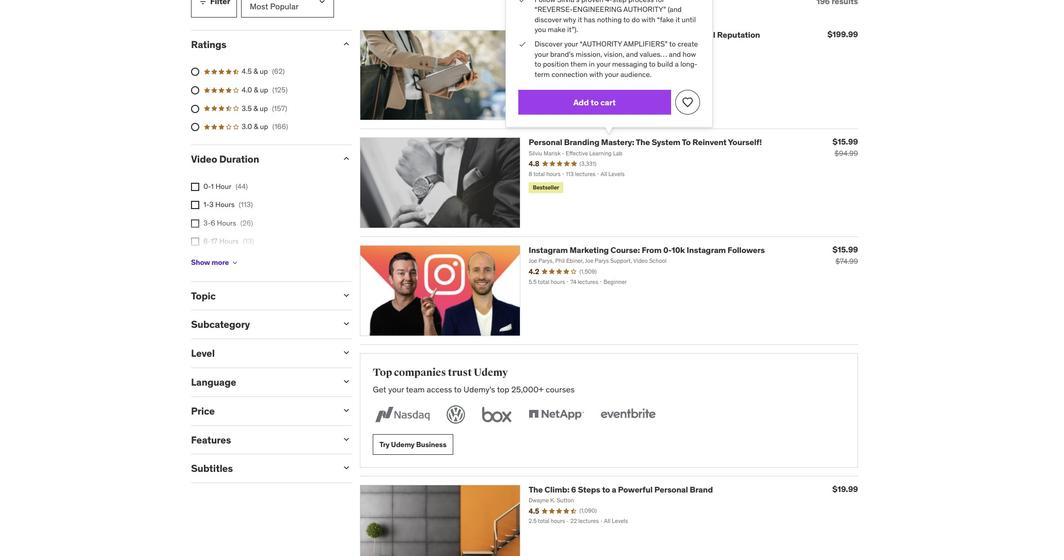 Task type: locate. For each thing, give the bounding box(es) containing it.
the inside personal branding mastery: the system to reinvent yourself! silviu marisk - effective learning lab
[[636, 137, 650, 147]]

3.5
[[242, 104, 252, 113]]

how
[[677, 48, 689, 57]]

3 & from the top
[[254, 104, 258, 113]]

udemy up udemy's
[[474, 366, 508, 379]]

1 horizontal spatial a
[[669, 57, 673, 66]]

1 horizontal spatial 0-
[[663, 245, 672, 255]]

messaging
[[612, 57, 644, 66]]

your
[[568, 39, 581, 47], [541, 48, 554, 57], [598, 57, 610, 66], [605, 67, 618, 75], [388, 384, 404, 394]]

1 vertical spatial udemy
[[391, 440, 415, 449]]

topic
[[191, 289, 216, 302]]

all
[[601, 170, 607, 178]]

1 $15.99 from the top
[[833, 137, 858, 147]]

small image for price
[[341, 405, 352, 416]]

small image for subcategory
[[341, 319, 352, 329]]

personal down discover
[[529, 29, 562, 40]]

113 lectures
[[566, 170, 596, 178]]

values…
[[637, 48, 662, 57]]

2 $15.99 from the top
[[833, 244, 858, 255]]

0 horizontal spatial instagram
[[529, 245, 568, 255]]

113
[[566, 170, 574, 178]]

1 small image from the top
[[341, 153, 352, 164]]

video duration
[[191, 153, 259, 165]]

xsmall image left 3-
[[191, 219, 199, 228]]

(and
[[663, 7, 676, 16]]

it down (and
[[670, 17, 674, 25]]

6 left the steps
[[571, 484, 576, 495]]

1 horizontal spatial the
[[636, 137, 650, 147]]

0 vertical spatial personal
[[529, 29, 562, 40]]

1 vertical spatial $15.99
[[833, 244, 858, 255]]

& for 4.5
[[254, 67, 258, 76]]

up left the (166)
[[260, 122, 268, 131]]

1 & from the top
[[254, 67, 258, 76]]

& right 4.5
[[254, 67, 258, 76]]

follow
[[541, 0, 560, 7]]

access
[[427, 384, 452, 394]]

top
[[373, 366, 392, 379]]

1 up from the top
[[260, 67, 268, 76]]

trust
[[448, 366, 472, 379]]

& right 3.5
[[254, 104, 258, 113]]

xsmall image left 1-
[[191, 201, 199, 209]]

instagram marketing course: from 0-10k instagram followers link
[[529, 245, 765, 255]]

up for 3.0 & up
[[260, 122, 268, 131]]

(157)
[[272, 104, 287, 113]]

your down vision,
[[605, 67, 618, 75]]

small image for video duration
[[341, 153, 352, 164]]

xsmall image right more
[[231, 258, 239, 267]]

mission,
[[579, 48, 603, 57]]

0 vertical spatial $15.99
[[833, 137, 858, 147]]

duration
[[219, 153, 259, 165]]

personal left 'brand'
[[655, 484, 688, 495]]

up for 3.5 & up
[[260, 104, 268, 113]]

try
[[380, 440, 390, 449]]

a left powerful
[[612, 484, 616, 495]]

$15.99 for $15.99 $94.99
[[833, 137, 858, 147]]

0 horizontal spatial the
[[529, 484, 543, 495]]

it
[[581, 17, 585, 25], [670, 17, 674, 25]]

(3,331)
[[580, 160, 596, 167]]

small image for level
[[341, 348, 352, 358]]

$15.99 for $15.99 $74.99
[[833, 244, 858, 255]]

udemy right try on the left
[[391, 440, 415, 449]]

wishlist image
[[675, 91, 687, 102]]

to left do
[[622, 17, 628, 25]]

0- right the from
[[663, 245, 672, 255]]

3 small image from the top
[[341, 348, 352, 358]]

xsmall image
[[191, 238, 199, 246]]

to down values…
[[646, 57, 652, 66]]

6-17 hours (13)
[[203, 237, 254, 246]]

price button
[[191, 405, 333, 417]]

to down "trust"
[[454, 384, 462, 394]]

yourself!
[[728, 137, 762, 147]]

4 up from the top
[[260, 122, 268, 131]]

followers
[[728, 245, 765, 255]]

4-
[[606, 0, 612, 7]]

0- left hour
[[203, 182, 211, 191]]

features button
[[191, 434, 333, 446]]

6 up 17
[[211, 218, 215, 228]]

$15.99 up $74.99
[[833, 244, 858, 255]]

& right 4.0
[[254, 85, 258, 95]]

0 vertical spatial with
[[639, 17, 652, 25]]

personal up the marisk
[[529, 137, 562, 147]]

0 horizontal spatial and
[[625, 48, 636, 57]]

2 & from the top
[[254, 85, 258, 95]]

3-6 hours (26)
[[203, 218, 253, 228]]

0 horizontal spatial with
[[591, 67, 604, 75]]

1 horizontal spatial instagram
[[687, 245, 726, 255]]

"fake
[[653, 17, 669, 25]]

personal
[[529, 29, 562, 40], [529, 137, 562, 147], [655, 484, 688, 495]]

& for 4.0
[[254, 85, 258, 95]]

levels
[[609, 170, 625, 178]]

try udemy business
[[380, 440, 447, 449]]

udemy inside "top companies trust udemy get your team access to udemy's top 25,000+ courses"
[[474, 366, 508, 379]]

xsmall image left '1'
[[191, 183, 199, 191]]

5 small image from the top
[[341, 405, 352, 416]]

0-1 hour (44)
[[203, 182, 248, 191]]

"authority
[[582, 39, 621, 47]]

0 vertical spatial a
[[669, 57, 673, 66]]

silviu
[[529, 150, 542, 157]]

2 vertical spatial personal
[[655, 484, 688, 495]]

0 horizontal spatial it
[[581, 17, 585, 25]]

personal branding mastery: the system to reinvent yourself! link
[[529, 137, 762, 147]]

4.0
[[242, 85, 252, 95]]

personal for personal branding: strengthen your professional reputation
[[529, 29, 562, 40]]

3.5 & up (157)
[[242, 104, 287, 113]]

hour
[[216, 182, 231, 191]]

the left the system
[[636, 137, 650, 147]]

(166)
[[272, 122, 288, 131]]

volkswagen image
[[445, 403, 467, 426]]

$15.99 up $94.99
[[833, 137, 858, 147]]

1 vertical spatial with
[[591, 67, 604, 75]]

discover your "authority amplifiers" to create your brand's mission, vision, and values… and how to position them in your messaging to build a long- term connection with your audience.
[[541, 39, 691, 75]]

to left create
[[664, 39, 670, 47]]

3 up from the top
[[260, 104, 268, 113]]

a
[[669, 57, 673, 66], [612, 484, 616, 495]]

and up messaging
[[625, 48, 636, 57]]

0 vertical spatial the
[[636, 137, 650, 147]]

more
[[212, 258, 229, 267]]

subtitles
[[191, 462, 233, 475]]

1 horizontal spatial and
[[664, 48, 675, 57]]

the climb: 6 steps to a powerful personal brand link
[[529, 484, 713, 495]]

the climb: 6 steps to a powerful personal brand
[[529, 484, 713, 495]]

step
[[612, 0, 625, 7]]

$74.99
[[836, 257, 858, 266]]

with down authority"
[[639, 17, 652, 25]]

and up build
[[664, 48, 675, 57]]

xsmall image
[[526, 39, 533, 48], [191, 183, 199, 191], [191, 201, 199, 209], [191, 219, 199, 228], [231, 258, 239, 267]]

up for 4.0 & up
[[260, 85, 268, 95]]

4 small image from the top
[[341, 376, 352, 387]]

a inside discover your "authority amplifiers" to create your brand's mission, vision, and values… and how to position them in your messaging to build a long- term connection with your audience.
[[669, 57, 673, 66]]

personal branding mastery: the system to reinvent yourself! silviu marisk - effective learning lab
[[529, 137, 762, 157]]

hours down 1-3 hours (113)
[[217, 218, 236, 228]]

& right 3.0
[[254, 122, 258, 131]]

it left has
[[581, 17, 585, 25]]

1 vertical spatial 0-
[[663, 245, 672, 255]]

with inside discover your "authority amplifiers" to create your brand's mission, vision, and values… and how to position them in your messaging to build a long- term connection with your audience.
[[591, 67, 604, 75]]

the
[[636, 137, 650, 147], [529, 484, 543, 495]]

instagram left marketing
[[529, 245, 568, 255]]

0 vertical spatial 6
[[211, 218, 215, 228]]

to left 'cart' at the top
[[592, 92, 600, 101]]

get
[[373, 384, 386, 394]]

0 horizontal spatial a
[[612, 484, 616, 495]]

3.0 & up (166)
[[242, 122, 288, 131]]

build
[[653, 57, 668, 66]]

up left (157)
[[260, 104, 268, 113]]

eventbrite image
[[599, 403, 658, 426]]

small image
[[341, 153, 352, 164], [341, 290, 352, 300], [341, 348, 352, 358], [341, 376, 352, 387], [341, 405, 352, 416]]

you
[[541, 26, 551, 34]]

up for 4.5 & up
[[260, 67, 268, 76]]

0 vertical spatial udemy
[[474, 366, 508, 379]]

the left 'climb:'
[[529, 484, 543, 495]]

0 horizontal spatial 6
[[211, 218, 215, 228]]

xsmall image for 1-3 hours (113)
[[191, 201, 199, 209]]

has
[[586, 17, 597, 25]]

17+ hours
[[203, 255, 236, 264]]

1 horizontal spatial 6
[[571, 484, 576, 495]]

2 small image from the top
[[341, 290, 352, 300]]

ratings button
[[191, 38, 333, 50]]

personal inside personal branding mastery: the system to reinvent yourself! silviu marisk - effective learning lab
[[529, 137, 562, 147]]

3
[[209, 200, 214, 209]]

add to cart
[[576, 92, 615, 101]]

0 vertical spatial 0-
[[203, 182, 211, 191]]

total
[[534, 170, 545, 178]]

6-
[[203, 237, 211, 246]]

effective
[[566, 150, 588, 157]]

up left the "(62)"
[[260, 67, 268, 76]]

&
[[254, 67, 258, 76], [254, 85, 258, 95], [254, 104, 258, 113], [254, 122, 258, 131]]

small image for topic
[[341, 290, 352, 300]]

small image
[[198, 0, 208, 7], [341, 39, 352, 49], [341, 319, 352, 329], [341, 434, 352, 444], [341, 463, 352, 473]]

hours for 1-3 hours
[[215, 200, 235, 209]]

your up brand's
[[568, 39, 581, 47]]

a right build
[[669, 57, 673, 66]]

in
[[591, 57, 596, 66]]

1 horizontal spatial udemy
[[474, 366, 508, 379]]

with down in at the right top of page
[[591, 67, 604, 75]]

hours right 17
[[219, 237, 239, 246]]

video duration button
[[191, 153, 333, 165]]

mastery:
[[601, 137, 634, 147]]

4 & from the top
[[254, 122, 258, 131]]

17
[[211, 237, 218, 246]]

your right get
[[388, 384, 404, 394]]

your inside "top companies trust udemy get your team access to udemy's top 25,000+ courses"
[[388, 384, 404, 394]]

4.5 & up (62)
[[242, 67, 285, 76]]

vision,
[[605, 48, 623, 57]]

1 horizontal spatial with
[[639, 17, 652, 25]]

1 vertical spatial personal
[[529, 137, 562, 147]]

why
[[567, 17, 579, 25]]

to inside "top companies trust udemy get your team access to udemy's top 25,000+ courses"
[[454, 384, 462, 394]]

(62)
[[272, 67, 285, 76]]

17+
[[203, 255, 215, 264]]

small image for language
[[341, 376, 352, 387]]

instagram right '10k'
[[687, 245, 726, 255]]

marisk
[[544, 150, 561, 157]]

up left (125)
[[260, 85, 268, 95]]

status
[[817, 0, 858, 6]]

2 up from the top
[[260, 85, 268, 95]]

1 horizontal spatial it
[[670, 17, 674, 25]]

hours right 3
[[215, 200, 235, 209]]

1 and from the left
[[625, 48, 636, 57]]



Task type: describe. For each thing, give the bounding box(es) containing it.
try udemy business link
[[373, 434, 453, 455]]

1-3 hours (113)
[[203, 200, 253, 209]]

to right the steps
[[602, 484, 610, 495]]

xsmall image for 0-1 hour (44)
[[191, 183, 199, 191]]

level button
[[191, 347, 333, 360]]

add
[[576, 92, 591, 101]]

& for 3.5
[[254, 104, 258, 113]]

from
[[642, 245, 662, 255]]

ratings
[[191, 38, 226, 50]]

companies
[[394, 366, 446, 379]]

3331 reviews element
[[580, 160, 596, 168]]

8 total hours
[[529, 170, 561, 178]]

(44)
[[236, 182, 248, 191]]

brand's
[[555, 48, 577, 57]]

(13)
[[243, 237, 254, 246]]

system
[[652, 137, 681, 147]]

strengthen
[[604, 29, 647, 40]]

instagram marketing course: from 0-10k instagram followers
[[529, 245, 765, 255]]

top
[[497, 384, 509, 394]]

reputation
[[717, 29, 760, 40]]

authority"
[[622, 7, 661, 16]]

team
[[406, 384, 425, 394]]

course:
[[611, 245, 640, 255]]

business
[[416, 440, 447, 449]]

& for 3.0
[[254, 122, 258, 131]]

powerful
[[618, 484, 653, 495]]

engineering
[[576, 7, 621, 16]]

silviu's
[[562, 0, 582, 7]]

features
[[191, 434, 231, 446]]

audience.
[[620, 67, 648, 75]]

courses
[[546, 384, 575, 394]]

your
[[649, 29, 666, 40]]

to inside follow silviu's proven 4-step process for "reverse-engineering authority" (and discover why it has nothing to do with "fake it until you make it").
[[622, 17, 628, 25]]

top companies trust udemy get your team access to udemy's top 25,000+ courses
[[373, 366, 575, 394]]

video
[[191, 153, 217, 165]]

small image for ratings
[[341, 39, 352, 49]]

2 and from the left
[[664, 48, 675, 57]]

4.0 & up (125)
[[242, 85, 288, 95]]

process
[[627, 0, 650, 7]]

xsmall image inside show more 'button'
[[231, 258, 239, 267]]

language button
[[191, 376, 333, 388]]

2 it from the left
[[670, 17, 674, 25]]

8
[[529, 170, 532, 178]]

2 instagram from the left
[[687, 245, 726, 255]]

discover
[[541, 39, 567, 47]]

(26)
[[240, 218, 253, 228]]

hours for 6-17 hours
[[219, 237, 239, 246]]

hours right 17+
[[216, 255, 236, 264]]

all levels
[[601, 170, 625, 178]]

netapp image
[[527, 403, 586, 426]]

box image
[[480, 403, 514, 426]]

$199.99
[[828, 29, 858, 39]]

term
[[541, 67, 555, 75]]

reinvent
[[693, 137, 727, 147]]

nasdaq image
[[373, 403, 432, 426]]

0 horizontal spatial 0-
[[203, 182, 211, 191]]

10k
[[672, 245, 685, 255]]

your down the discover
[[541, 48, 554, 57]]

show
[[191, 258, 210, 267]]

level
[[191, 347, 215, 360]]

xsmall image left the discover
[[526, 39, 533, 48]]

1 vertical spatial 6
[[571, 484, 576, 495]]

1 instagram from the left
[[529, 245, 568, 255]]

hours
[[546, 170, 561, 178]]

topic button
[[191, 289, 333, 302]]

1
[[211, 182, 214, 191]]

personal for personal branding mastery: the system to reinvent yourself! silviu marisk - effective learning lab
[[529, 137, 562, 147]]

hours for 3-6 hours
[[217, 218, 236, 228]]

long-
[[675, 57, 690, 66]]

1 it from the left
[[581, 17, 585, 25]]

personal branding: strengthen your professional reputation link
[[529, 29, 760, 40]]

cart
[[601, 92, 615, 101]]

(113)
[[239, 200, 253, 209]]

language
[[191, 376, 236, 388]]

3.0
[[242, 122, 252, 131]]

your right in at the right top of page
[[598, 57, 610, 66]]

learning
[[590, 150, 612, 157]]

$94.99
[[835, 149, 858, 158]]

0 horizontal spatial udemy
[[391, 440, 415, 449]]

to up term
[[541, 57, 547, 66]]

25,000+
[[511, 384, 544, 394]]

price
[[191, 405, 215, 417]]

4.5
[[242, 67, 252, 76]]

branding
[[564, 137, 600, 147]]

xsmall image for 3-6 hours (26)
[[191, 219, 199, 228]]

them
[[574, 57, 589, 66]]

lectures
[[575, 170, 596, 178]]

show more
[[191, 258, 229, 267]]

for
[[652, 0, 660, 7]]

branding:
[[564, 29, 602, 40]]

make
[[553, 26, 569, 34]]

show more button
[[191, 252, 239, 273]]

to inside button
[[592, 92, 600, 101]]

brand
[[690, 484, 713, 495]]

discover
[[541, 17, 566, 25]]

small image for features
[[341, 434, 352, 444]]

udemy's
[[464, 384, 495, 394]]

(125)
[[272, 85, 288, 95]]

small image for subtitles
[[341, 463, 352, 473]]

climb:
[[545, 484, 570, 495]]

1 vertical spatial a
[[612, 484, 616, 495]]

1 vertical spatial the
[[529, 484, 543, 495]]

with inside follow silviu's proven 4-step process for "reverse-engineering authority" (and discover why it has nothing to do with "fake it until you make it").
[[639, 17, 652, 25]]

until
[[676, 17, 689, 25]]



Task type: vqa. For each thing, say whether or not it's contained in the screenshot.
00:29 on the right top
no



